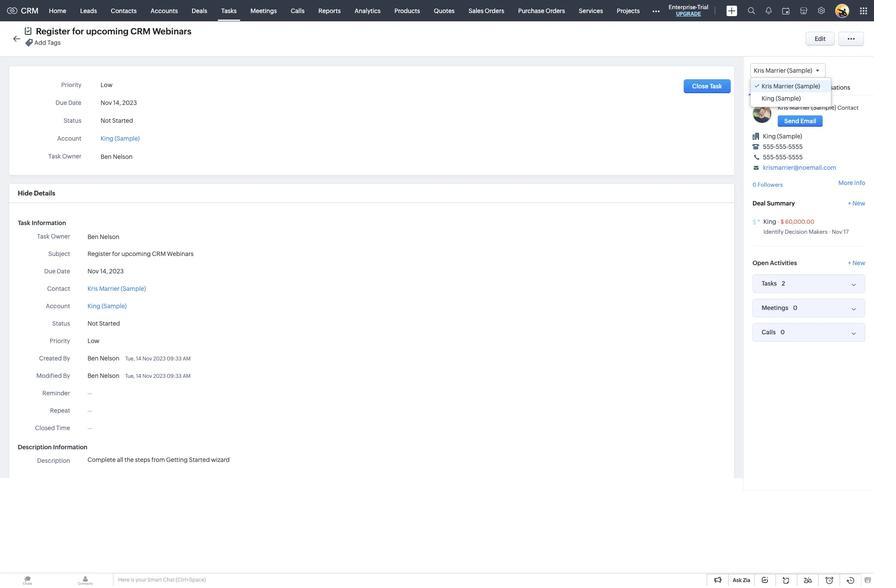 Task type: describe. For each thing, give the bounding box(es) containing it.
closed time
[[35, 425, 70, 432]]

info link
[[748, 78, 768, 95]]

1 + new from the top
[[848, 200, 865, 207]]

king · $ 60,000.00 identify decision makers · nov 17
[[763, 218, 849, 235]]

products
[[394, 7, 420, 14]]

60,000.00
[[785, 218, 814, 225]]

tags
[[47, 39, 61, 46]]

reports link
[[311, 0, 348, 21]]

makers
[[809, 228, 828, 235]]

sales orders
[[469, 7, 504, 14]]

krismarrier@noemail.com
[[763, 164, 836, 171]]

modified by
[[36, 372, 70, 379]]

0 vertical spatial register for upcoming crm webinars
[[36, 26, 191, 36]]

Kris Marrier (Sample) field
[[750, 63, 826, 78]]

am for created by
[[183, 356, 191, 362]]

accounts
[[151, 7, 178, 14]]

0 vertical spatial webinars
[[152, 26, 191, 36]]

hide
[[18, 189, 33, 197]]

created
[[39, 355, 62, 362]]

is
[[131, 577, 134, 583]]

0 horizontal spatial crm
[[21, 6, 39, 15]]

ask
[[733, 577, 742, 584]]

0 vertical spatial date
[[68, 99, 81, 106]]

0 vertical spatial for
[[72, 26, 84, 36]]

am for modified by
[[183, 373, 191, 379]]

analytics link
[[348, 0, 388, 21]]

edit
[[815, 35, 826, 42]]

close task link
[[684, 79, 731, 93]]

0 vertical spatial ·
[[777, 218, 779, 225]]

leads
[[80, 7, 97, 14]]

0 horizontal spatial 14,
[[100, 268, 108, 275]]

1 vertical spatial status
[[52, 320, 70, 327]]

contacts link
[[104, 0, 144, 21]]

smart
[[147, 577, 162, 583]]

more
[[838, 180, 853, 187]]

0 vertical spatial low
[[101, 81, 112, 88]]

2 horizontal spatial crm
[[152, 250, 166, 257]]

purchase
[[518, 7, 544, 14]]

reminder
[[42, 390, 70, 397]]

timeline
[[774, 84, 799, 91]]

deal summary
[[753, 200, 795, 207]]

1 vertical spatial register for upcoming crm webinars
[[87, 250, 194, 257]]

king inside king · $ 60,000.00 identify decision makers · nov 17
[[763, 218, 776, 225]]

profile element
[[830, 0, 854, 21]]

zia
[[743, 577, 750, 584]]

products link
[[388, 0, 427, 21]]

repeat
[[50, 407, 70, 414]]

quotes link
[[427, 0, 462, 21]]

conversations
[[810, 84, 850, 91]]

purchase orders link
[[511, 0, 572, 21]]

reports
[[318, 7, 341, 14]]

calendar image
[[782, 7, 789, 14]]

1 horizontal spatial tasks
[[762, 280, 777, 287]]

(sample) inside field
[[787, 67, 812, 74]]

trial
[[697, 4, 708, 10]]

1 vertical spatial task owner
[[37, 233, 70, 240]]

sales orders link
[[462, 0, 511, 21]]

open activities
[[753, 259, 797, 266]]

1 vertical spatial started
[[99, 320, 120, 327]]

0 vertical spatial status
[[64, 117, 81, 124]]

0 horizontal spatial low
[[87, 338, 99, 344]]

1 vertical spatial calls
[[762, 329, 776, 336]]

1 vertical spatial register
[[87, 250, 111, 257]]

+ new link
[[848, 200, 865, 211]]

summary
[[767, 200, 795, 207]]

0 vertical spatial not
[[101, 117, 111, 124]]

tue, for modified by
[[125, 373, 135, 379]]

1 vertical spatial crm
[[130, 26, 150, 36]]

deals
[[192, 7, 207, 14]]

projects
[[617, 7, 640, 14]]

2 + from the top
[[848, 259, 851, 266]]

0 vertical spatial started
[[112, 117, 133, 124]]

1 vertical spatial due date
[[44, 268, 70, 275]]

tree containing kris marrier (sample)
[[751, 78, 831, 107]]

1 555-555-5555 from the top
[[763, 143, 803, 150]]

0 vertical spatial register
[[36, 26, 70, 36]]

0 vertical spatial meetings
[[251, 7, 277, 14]]

description for description
[[37, 457, 70, 464]]

0 vertical spatial account
[[57, 135, 81, 142]]

accounts link
[[144, 0, 185, 21]]

1 5555 from the top
[[788, 143, 803, 150]]

1 vertical spatial ·
[[829, 228, 831, 235]]

1 horizontal spatial kris marrier (sample) link
[[778, 104, 836, 111]]

description information
[[18, 444, 87, 451]]

task information
[[18, 219, 66, 226]]

leads link
[[73, 0, 104, 21]]

here
[[118, 577, 130, 583]]

0 vertical spatial 0
[[753, 182, 756, 188]]

add tags
[[34, 39, 61, 46]]

home link
[[42, 0, 73, 21]]

09:33 for created by
[[167, 356, 182, 362]]

services link
[[572, 0, 610, 21]]

by for created by
[[63, 355, 70, 362]]

from
[[151, 456, 165, 463]]

hide details
[[18, 189, 55, 197]]

projects link
[[610, 0, 647, 21]]

close
[[692, 83, 709, 90]]

edit button
[[806, 32, 835, 46]]

2
[[782, 280, 785, 287]]

meetings link
[[244, 0, 284, 21]]

complete
[[87, 456, 116, 463]]

hide details link
[[18, 189, 55, 197]]

close task
[[692, 83, 722, 90]]

steps
[[135, 456, 150, 463]]

services
[[579, 7, 603, 14]]

crm link
[[7, 6, 39, 15]]

here is your smart chat (ctrl+space)
[[118, 577, 206, 583]]

1 vertical spatial due
[[44, 268, 56, 275]]

decision
[[785, 228, 808, 235]]

0 horizontal spatial not
[[87, 320, 98, 327]]

conversations link
[[805, 78, 855, 95]]

calls link
[[284, 0, 311, 21]]

analytics
[[355, 7, 381, 14]]

ask zia
[[733, 577, 750, 584]]

1 vertical spatial upcoming
[[121, 250, 151, 257]]

chat
[[163, 577, 175, 583]]

create menu element
[[721, 0, 742, 21]]

0 vertical spatial due
[[56, 99, 67, 106]]

complete all the steps from getting started wizard
[[87, 456, 230, 463]]



Task type: vqa. For each thing, say whether or not it's contained in the screenshot.


Task type: locate. For each thing, give the bounding box(es) containing it.
1 vertical spatial info
[[854, 180, 865, 187]]

1 vertical spatial 0
[[793, 304, 797, 311]]

1 tue, from the top
[[125, 356, 135, 362]]

description for description information
[[18, 444, 52, 451]]

+ down 17
[[848, 259, 851, 266]]

meetings down 2
[[762, 304, 788, 311]]

0 for calls
[[780, 329, 785, 336]]

kris inside field
[[754, 67, 764, 74]]

0 vertical spatial upcoming
[[86, 26, 129, 36]]

(ctrl+space)
[[176, 577, 206, 583]]

0 followers
[[753, 182, 783, 188]]

kris marrier (sample) for tree at right top containing kris marrier (sample)
[[762, 83, 820, 90]]

deals link
[[185, 0, 214, 21]]

5555
[[788, 143, 803, 150], [788, 154, 803, 161]]

0 horizontal spatial kris marrier (sample) link
[[87, 284, 146, 294]]

1 vertical spatial meetings
[[762, 304, 788, 311]]

0 vertical spatial 14
[[136, 356, 141, 362]]

closed
[[35, 425, 55, 432]]

+ down more info link
[[848, 200, 851, 207]]

identify
[[763, 228, 784, 235]]

add
[[34, 39, 46, 46]]

0 vertical spatial task owner
[[48, 153, 81, 160]]

webinars
[[152, 26, 191, 36], [167, 250, 194, 257]]

1 vertical spatial kris marrier (sample) link
[[87, 284, 146, 294]]

1 vertical spatial 09:33
[[167, 373, 182, 379]]

orders
[[485, 7, 504, 14], [546, 7, 565, 14]]

1 horizontal spatial not
[[101, 117, 111, 124]]

tasks
[[221, 7, 237, 14], [762, 280, 777, 287]]

0 vertical spatial 14,
[[113, 99, 121, 106]]

tue,
[[125, 356, 135, 362], [125, 373, 135, 379]]

getting
[[166, 456, 188, 463]]

king (sample) link
[[101, 132, 140, 142], [763, 133, 802, 140], [87, 302, 127, 311]]

· right makers
[[829, 228, 831, 235]]

1 vertical spatial tue, 14 nov 2023 09:33 am
[[125, 373, 191, 379]]

2023
[[122, 99, 137, 106], [109, 268, 124, 275], [153, 356, 166, 362], [153, 373, 166, 379]]

ben nelson
[[101, 153, 133, 160], [87, 233, 119, 240], [87, 355, 119, 362], [87, 372, 119, 379]]

1 vertical spatial kris marrier (sample)
[[762, 83, 820, 90]]

account
[[57, 135, 81, 142], [46, 303, 70, 310]]

more info link
[[838, 180, 865, 187]]

2 new from the top
[[852, 259, 865, 266]]

1 vertical spatial nov 14, 2023
[[87, 268, 124, 275]]

1 tue, 14 nov 2023 09:33 am from the top
[[125, 356, 191, 362]]

register for upcoming crm webinars
[[36, 26, 191, 36], [87, 250, 194, 257]]

your
[[135, 577, 146, 583]]

kris marrier (sample) contact
[[778, 104, 859, 111]]

1 horizontal spatial meetings
[[762, 304, 788, 311]]

orders for purchase orders
[[546, 7, 565, 14]]

1 + from the top
[[848, 200, 851, 207]]

contacts image
[[58, 574, 113, 586]]

0 vertical spatial crm
[[21, 6, 39, 15]]

signals element
[[760, 0, 777, 21]]

1 vertical spatial not
[[87, 320, 98, 327]]

1 vertical spatial am
[[183, 373, 191, 379]]

+ new down more info link
[[848, 200, 865, 207]]

2 horizontal spatial 0
[[793, 304, 797, 311]]

followers
[[758, 182, 783, 188]]

upgrade
[[676, 11, 701, 17]]

1 horizontal spatial calls
[[762, 329, 776, 336]]

2 14 from the top
[[136, 373, 141, 379]]

$
[[780, 218, 784, 225]]

information for task information
[[32, 219, 66, 226]]

0 horizontal spatial meetings
[[251, 7, 277, 14]]

sales
[[469, 7, 484, 14]]

meetings
[[251, 7, 277, 14], [762, 304, 788, 311]]

2 vertical spatial started
[[189, 456, 210, 463]]

14
[[136, 356, 141, 362], [136, 373, 141, 379]]

1 horizontal spatial low
[[101, 81, 112, 88]]

1 vertical spatial owner
[[51, 233, 70, 240]]

task owner down task information
[[37, 233, 70, 240]]

0 vertical spatial calls
[[291, 7, 305, 14]]

2 tue, 14 nov 2023 09:33 am from the top
[[125, 373, 191, 379]]

register right subject
[[87, 250, 111, 257]]

2 5555 from the top
[[788, 154, 803, 161]]

contacts
[[111, 7, 137, 14]]

0 horizontal spatial info
[[753, 84, 764, 91]]

+ new down 17
[[848, 259, 865, 266]]

09:33
[[167, 356, 182, 362], [167, 373, 182, 379]]

1 vertical spatial description
[[37, 457, 70, 464]]

due date
[[56, 99, 81, 106], [44, 268, 70, 275]]

1 vertical spatial account
[[46, 303, 70, 310]]

open
[[753, 259, 769, 266]]

2 + new from the top
[[848, 259, 865, 266]]

0 horizontal spatial tasks
[[221, 7, 237, 14]]

modified
[[36, 372, 62, 379]]

information down details
[[32, 219, 66, 226]]

17
[[843, 228, 849, 235]]

orders for sales orders
[[485, 7, 504, 14]]

tue, 14 nov 2023 09:33 am for modified by
[[125, 373, 191, 379]]

0 horizontal spatial for
[[72, 26, 84, 36]]

14,
[[113, 99, 121, 106], [100, 268, 108, 275]]

signals image
[[765, 7, 772, 14]]

1 horizontal spatial register
[[87, 250, 111, 257]]

1 horizontal spatial crm
[[130, 26, 150, 36]]

1 vertical spatial tue,
[[125, 373, 135, 379]]

by for modified by
[[63, 372, 70, 379]]

crm
[[21, 6, 39, 15], [130, 26, 150, 36], [152, 250, 166, 257]]

tue, 14 nov 2023 09:33 am
[[125, 356, 191, 362], [125, 373, 191, 379]]

chats image
[[0, 574, 55, 586]]

due
[[56, 99, 67, 106], [44, 268, 56, 275]]

+
[[848, 200, 851, 207], [848, 259, 851, 266]]

kris marrier (sample) inside tree
[[762, 83, 820, 90]]

task owner up details
[[48, 153, 81, 160]]

1 horizontal spatial 14,
[[113, 99, 121, 106]]

information for description information
[[53, 444, 87, 451]]

by right created
[[63, 355, 70, 362]]

kris marrier (sample) inside field
[[754, 67, 812, 74]]

0 vertical spatial +
[[848, 200, 851, 207]]

1 vertical spatial tasks
[[762, 280, 777, 287]]

info right more
[[854, 180, 865, 187]]

0 horizontal spatial 0
[[753, 182, 756, 188]]

1 horizontal spatial info
[[854, 180, 865, 187]]

create menu image
[[726, 5, 737, 16]]

nov
[[101, 99, 112, 106], [832, 228, 842, 235], [87, 268, 99, 275], [142, 356, 152, 362], [142, 373, 152, 379]]

king link
[[763, 218, 776, 225]]

1 vertical spatial for
[[112, 250, 120, 257]]

0 horizontal spatial register
[[36, 26, 70, 36]]

0 vertical spatial am
[[183, 356, 191, 362]]

register
[[36, 26, 70, 36], [87, 250, 111, 257]]

0 vertical spatial info
[[753, 84, 764, 91]]

marrier
[[766, 67, 786, 74], [773, 83, 794, 90], [789, 104, 810, 111], [99, 285, 120, 292]]

enterprise-
[[669, 4, 697, 10]]

2 vertical spatial crm
[[152, 250, 166, 257]]

1 new from the top
[[852, 200, 865, 207]]

·
[[777, 218, 779, 225], [829, 228, 831, 235]]

09:33 for modified by
[[167, 373, 182, 379]]

the
[[124, 456, 134, 463]]

0 vertical spatial new
[[852, 200, 865, 207]]

marrier inside kris marrier (sample) field
[[766, 67, 786, 74]]

14 for created by
[[136, 356, 141, 362]]

contact
[[837, 105, 859, 111], [47, 285, 70, 292]]

king (sample)
[[762, 95, 801, 102], [763, 133, 802, 140], [101, 135, 140, 142], [87, 303, 127, 310]]

1 vertical spatial 14,
[[100, 268, 108, 275]]

1 vertical spatial + new
[[848, 259, 865, 266]]

0 horizontal spatial orders
[[485, 7, 504, 14]]

2 tue, from the top
[[125, 373, 135, 379]]

0 vertical spatial owner
[[62, 153, 81, 160]]

all
[[117, 456, 123, 463]]

1 vertical spatial date
[[57, 268, 70, 275]]

2 orders from the left
[[546, 7, 565, 14]]

task right close
[[710, 83, 722, 90]]

created by
[[39, 355, 70, 362]]

0 vertical spatial contact
[[837, 105, 859, 111]]

1 horizontal spatial for
[[112, 250, 120, 257]]

task down task information
[[37, 233, 50, 240]]

priority
[[61, 81, 81, 88], [50, 338, 70, 344]]

search image
[[748, 7, 755, 14]]

1 horizontal spatial contact
[[837, 105, 859, 111]]

kris
[[754, 67, 764, 74], [762, 83, 772, 90], [778, 104, 788, 111], [87, 285, 98, 292]]

tasks link
[[214, 0, 244, 21]]

2 vertical spatial 0
[[780, 329, 785, 336]]

1 vertical spatial by
[[63, 372, 70, 379]]

tasks right deals
[[221, 7, 237, 14]]

None button
[[778, 115, 823, 127]]

1 vertical spatial 5555
[[788, 154, 803, 161]]

1 vertical spatial new
[[852, 259, 865, 266]]

description down closed
[[18, 444, 52, 451]]

tree
[[751, 78, 831, 107]]

task
[[710, 83, 722, 90], [48, 153, 61, 160], [18, 219, 30, 226], [37, 233, 50, 240]]

deal
[[753, 200, 766, 207]]

tue, 14 nov 2023 09:33 am for created by
[[125, 356, 191, 362]]

0 vertical spatial not started
[[101, 117, 133, 124]]

· left $
[[777, 218, 779, 225]]

0 horizontal spatial calls
[[291, 7, 305, 14]]

1 vertical spatial not started
[[87, 320, 120, 327]]

for
[[72, 26, 84, 36], [112, 250, 120, 257]]

details
[[34, 189, 55, 197]]

quotes
[[434, 7, 455, 14]]

0 vertical spatial information
[[32, 219, 66, 226]]

1 vertical spatial webinars
[[167, 250, 194, 257]]

kris marrier (sample) for kris marrier (sample) field
[[754, 67, 812, 74]]

nov 14, 2023
[[101, 99, 137, 106], [87, 268, 124, 275]]

status
[[64, 117, 81, 124], [52, 320, 70, 327]]

info inside info link
[[753, 84, 764, 91]]

1 vertical spatial priority
[[50, 338, 70, 344]]

meetings left calls link
[[251, 7, 277, 14]]

2 vertical spatial kris marrier (sample)
[[87, 285, 146, 292]]

task down hide
[[18, 219, 30, 226]]

1 orders from the left
[[485, 7, 504, 14]]

1 09:33 from the top
[[167, 356, 182, 362]]

1 vertical spatial +
[[848, 259, 851, 266]]

2 555-555-5555 from the top
[[763, 154, 803, 161]]

0 vertical spatial 09:33
[[167, 356, 182, 362]]

purchase orders
[[518, 7, 565, 14]]

0 vertical spatial priority
[[61, 81, 81, 88]]

description
[[18, 444, 52, 451], [37, 457, 70, 464]]

contact inside the 'kris marrier (sample) contact'
[[837, 105, 859, 111]]

1 by from the top
[[63, 355, 70, 362]]

0 vertical spatial tue, 14 nov 2023 09:33 am
[[125, 356, 191, 362]]

information down the time
[[53, 444, 87, 451]]

1 vertical spatial low
[[87, 338, 99, 344]]

by right modified
[[63, 372, 70, 379]]

0 vertical spatial + new
[[848, 200, 865, 207]]

ben
[[101, 153, 112, 160], [87, 233, 99, 240], [87, 355, 99, 362], [87, 372, 99, 379]]

0 horizontal spatial ·
[[777, 218, 779, 225]]

0 vertical spatial nov 14, 2023
[[101, 99, 137, 106]]

contact down subject
[[47, 285, 70, 292]]

register up tags
[[36, 26, 70, 36]]

orders right purchase
[[546, 7, 565, 14]]

tue, for created by
[[125, 356, 135, 362]]

2 09:33 from the top
[[167, 373, 182, 379]]

home
[[49, 7, 66, 14]]

information
[[32, 219, 66, 226], [53, 444, 87, 451]]

2 am from the top
[[183, 373, 191, 379]]

description down description information
[[37, 457, 70, 464]]

tasks inside "link"
[[221, 7, 237, 14]]

1 vertical spatial contact
[[47, 285, 70, 292]]

1 14 from the top
[[136, 356, 141, 362]]

krismarrier@noemail.com link
[[763, 164, 836, 171]]

enterprise-trial upgrade
[[669, 4, 708, 17]]

timeline link
[[770, 78, 803, 95]]

activities
[[770, 259, 797, 266]]

wizard
[[211, 456, 230, 463]]

0 vertical spatial due date
[[56, 99, 81, 106]]

subject
[[48, 250, 70, 257]]

search element
[[742, 0, 760, 21]]

1 vertical spatial 555-555-5555
[[763, 154, 803, 161]]

nov inside king · $ 60,000.00 identify decision makers · nov 17
[[832, 228, 842, 235]]

contact down conversations
[[837, 105, 859, 111]]

14 for modified by
[[136, 373, 141, 379]]

+ new
[[848, 200, 865, 207], [848, 259, 865, 266]]

profile image
[[835, 4, 849, 18]]

orders right sales
[[485, 7, 504, 14]]

0 vertical spatial 555-555-5555
[[763, 143, 803, 150]]

am
[[183, 356, 191, 362], [183, 373, 191, 379]]

0 for meetings
[[793, 304, 797, 311]]

0 vertical spatial tasks
[[221, 7, 237, 14]]

time
[[56, 425, 70, 432]]

info left timeline
[[753, 84, 764, 91]]

task up details
[[48, 153, 61, 160]]

2 by from the top
[[63, 372, 70, 379]]

1 am from the top
[[183, 356, 191, 362]]

Other Modules field
[[647, 4, 665, 18]]

tasks left 2
[[762, 280, 777, 287]]



